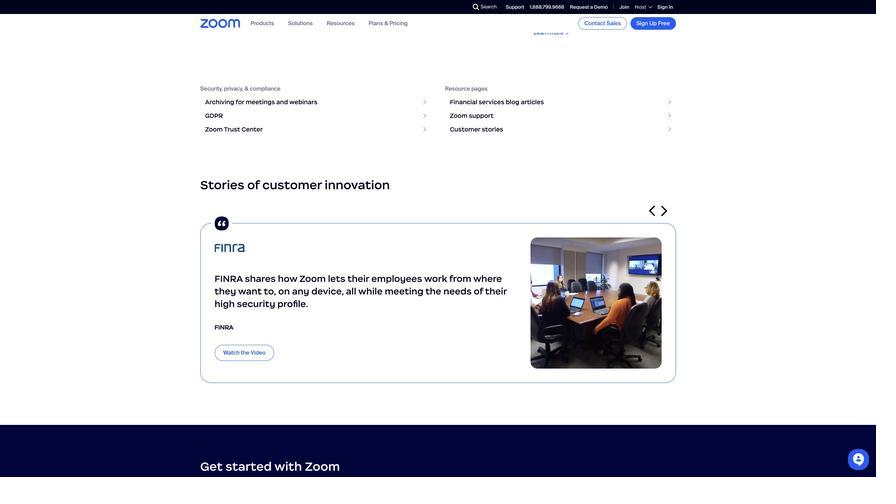 Task type: vqa. For each thing, say whether or not it's contained in the screenshot.
relationships
no



Task type: locate. For each thing, give the bounding box(es) containing it.
the left video
[[241, 349, 249, 357]]

sign for sign in
[[658, 4, 668, 10]]

experiences.
[[534, 19, 567, 26]]

innovation
[[325, 177, 390, 193]]

finra logo image
[[215, 238, 246, 258]]

2 learn more from the left
[[370, 14, 400, 21]]

finra up they
[[215, 273, 243, 284]]

1 vertical spatial needs
[[444, 286, 472, 297]]

of down where
[[474, 286, 483, 297]]

needs down from
[[444, 286, 472, 297]]

pricing
[[390, 20, 408, 27]]

sign left up
[[637, 20, 648, 27]]

2 vertical spatial the
[[241, 349, 249, 357]]

comprehensive
[[554, 0, 594, 6]]

2 vertical spatial of
[[474, 286, 483, 297]]

on
[[278, 286, 290, 297]]

0 vertical spatial finra
[[215, 273, 243, 284]]

meetings
[[246, 98, 275, 106]]

1 vertical spatial sign
[[637, 20, 648, 27]]

& right plans
[[384, 20, 388, 27]]

needs
[[534, 6, 550, 13], [444, 286, 472, 297]]

support
[[506, 4, 524, 10]]

resources button
[[327, 20, 355, 27]]

host button
[[635, 4, 652, 10]]

0 horizontal spatial and
[[276, 98, 288, 106]]

finra for finra shares how zoom lets their employees work from where they want to, on any device, all while meeting the needs of their high security profile.
[[215, 273, 243, 284]]

0 vertical spatial with
[[534, 12, 544, 20]]

2 horizontal spatial the
[[636, 0, 644, 6]]

privacy,
[[224, 85, 243, 92]]

contact sales link
[[578, 17, 627, 30]]

1 vertical spatial of
[[247, 177, 260, 193]]

needs up experiences.
[[534, 6, 550, 13]]

archiving
[[205, 98, 234, 106]]

1 learn more link from the left
[[200, 0, 350, 43]]

the right to
[[636, 0, 644, 6]]

1 horizontal spatial needs
[[534, 6, 550, 13]]

high
[[215, 298, 235, 310]]

shares
[[245, 273, 276, 284]]

sign in link
[[658, 4, 673, 10]]

0 horizontal spatial learn more link
[[200, 0, 350, 43]]

platform
[[595, 0, 617, 6]]

& right privacy,
[[245, 85, 249, 92]]

zoom's
[[534, 0, 553, 6]]

and down request
[[574, 12, 584, 20]]

1 finra from the top
[[215, 273, 243, 284]]

the
[[636, 0, 644, 6], [426, 286, 441, 297], [241, 349, 249, 357]]

of up experiences.
[[551, 6, 556, 13]]

their up the all
[[347, 273, 369, 284]]

2 finra from the top
[[215, 324, 233, 331]]

archiving for meetings and webinars link
[[200, 95, 431, 109]]

dynamic
[[646, 0, 667, 6]]

zoom trust center
[[205, 125, 263, 133]]

1 horizontal spatial sign
[[658, 4, 668, 10]]

zoom
[[450, 112, 468, 119], [205, 125, 223, 133], [300, 273, 326, 284], [305, 459, 340, 474]]

finra inside "finra shares how zoom lets their employees work from where they want to, on any device, all while meeting the needs of their high security profile."
[[215, 273, 243, 284]]

want
[[238, 286, 262, 297]]

previous slide image
[[649, 206, 656, 216]]

0 vertical spatial sign
[[658, 4, 668, 10]]

with
[[534, 12, 544, 20], [275, 459, 302, 474]]

financial
[[558, 6, 579, 13], [642, 12, 664, 20]]

1 vertical spatial their
[[485, 286, 507, 297]]

resource
[[445, 85, 470, 92]]

in
[[669, 4, 673, 10]]

1 vertical spatial with
[[275, 459, 302, 474]]

video
[[251, 349, 266, 357]]

their down where
[[485, 286, 507, 297]]

1.888.799.9666
[[530, 4, 564, 10]]

testimonialcarouselitemblockproxy-3 element
[[200, 213, 676, 383]]

learn more
[[207, 14, 237, 21], [370, 14, 400, 21]]

None search field
[[447, 1, 475, 13]]

get started with zoom
[[200, 459, 340, 474]]

customer
[[262, 177, 322, 193]]

0 vertical spatial the
[[636, 0, 644, 6]]

learn more link
[[200, 0, 350, 43], [364, 0, 513, 43]]

0 horizontal spatial sign
[[637, 20, 648, 27]]

0 vertical spatial of
[[551, 6, 556, 13]]

1 horizontal spatial of
[[474, 286, 483, 297]]

customers
[[546, 12, 573, 20]]

1 vertical spatial finra
[[215, 324, 233, 331]]

of inside zoom's comprehensive platform meets the dynamic needs of financial institutions looking to connect with customers and provide more unifying financial experiences. learn more
[[551, 6, 556, 13]]

1 horizontal spatial and
[[574, 12, 584, 20]]

to,
[[264, 286, 276, 297]]

1 horizontal spatial their
[[485, 286, 507, 297]]

watch the video
[[223, 349, 266, 357]]

blog
[[506, 98, 519, 106]]

0 horizontal spatial their
[[347, 273, 369, 284]]

0 vertical spatial needs
[[534, 6, 550, 13]]

customer
[[450, 125, 480, 133]]

1 horizontal spatial learn more
[[370, 14, 400, 21]]

contact
[[584, 20, 605, 27]]

solutions
[[288, 20, 313, 27]]

the down work
[[426, 286, 441, 297]]

of right stories
[[247, 177, 260, 193]]

connect
[[637, 6, 658, 13]]

support link
[[506, 4, 524, 10]]

sales
[[607, 20, 621, 27]]

0 horizontal spatial the
[[241, 349, 249, 357]]

learn
[[207, 14, 222, 21], [370, 14, 385, 21], [534, 29, 549, 37]]

articles
[[521, 98, 544, 106]]

2 horizontal spatial of
[[551, 6, 556, 13]]

and left webinars
[[276, 98, 288, 106]]

finra for finra
[[215, 324, 233, 331]]

0 vertical spatial their
[[347, 273, 369, 284]]

0 horizontal spatial with
[[275, 459, 302, 474]]

request
[[570, 4, 589, 10]]

1 vertical spatial &
[[245, 85, 249, 92]]

of inside "finra shares how zoom lets their employees work from where they want to, on any device, all while meeting the needs of their high security profile."
[[474, 286, 483, 297]]

finra down high
[[215, 324, 233, 331]]

unifying
[[621, 12, 641, 20]]

resources
[[327, 20, 355, 27]]

sign for sign up free
[[637, 20, 648, 27]]

zoom trust center link
[[200, 123, 431, 136]]

and
[[574, 12, 584, 20], [276, 98, 288, 106]]

sign in
[[658, 4, 673, 10]]

profile.
[[278, 298, 308, 310]]

1 horizontal spatial with
[[534, 12, 544, 20]]

sign left in
[[658, 4, 668, 10]]

search image
[[473, 4, 479, 10], [473, 4, 479, 10]]

2 horizontal spatial learn
[[534, 29, 549, 37]]

next slide image
[[661, 206, 667, 216]]

financial services blog articles
[[450, 98, 544, 106]]

finra
[[215, 273, 243, 284], [215, 324, 233, 331]]

0 vertical spatial &
[[384, 20, 388, 27]]

up
[[650, 20, 657, 27]]

0 vertical spatial and
[[574, 12, 584, 20]]

learn inside zoom's comprehensive platform meets the dynamic needs of financial institutions looking to connect with customers and provide more unifying financial experiences. learn more
[[534, 29, 549, 37]]

1 vertical spatial the
[[426, 286, 441, 297]]

the inside zoom's comprehensive platform meets the dynamic needs of financial institutions looking to connect with customers and provide more unifying financial experiences. learn more
[[636, 0, 644, 6]]

pages
[[471, 85, 488, 92]]

trust
[[224, 125, 240, 133]]

any
[[292, 286, 309, 297]]

1 horizontal spatial &
[[384, 20, 388, 27]]

1 horizontal spatial the
[[426, 286, 441, 297]]

0 horizontal spatial needs
[[444, 286, 472, 297]]

sign
[[658, 4, 668, 10], [637, 20, 648, 27]]

of
[[551, 6, 556, 13], [247, 177, 260, 193], [474, 286, 483, 297]]

provide
[[585, 12, 605, 20]]

all
[[346, 286, 356, 297]]

0 horizontal spatial learn more
[[207, 14, 237, 21]]

1 horizontal spatial learn more link
[[364, 0, 513, 43]]

0 horizontal spatial financial
[[558, 6, 579, 13]]

host
[[635, 4, 646, 10]]



Task type: describe. For each thing, give the bounding box(es) containing it.
zoom support link
[[445, 109, 676, 123]]

demo
[[594, 4, 608, 10]]

device,
[[311, 286, 344, 297]]

from
[[449, 273, 471, 284]]

products
[[251, 20, 274, 27]]

how
[[278, 273, 297, 284]]

0 horizontal spatial learn
[[207, 14, 222, 21]]

security
[[237, 298, 275, 310]]

zoom support
[[450, 112, 494, 119]]

resource pages
[[445, 85, 488, 92]]

1 vertical spatial and
[[276, 98, 288, 106]]

webinars
[[289, 98, 318, 106]]

started
[[226, 459, 272, 474]]

search
[[481, 3, 497, 10]]

for
[[236, 98, 244, 106]]

customer stories
[[450, 125, 503, 133]]

compliance
[[250, 85, 281, 92]]

0 horizontal spatial of
[[247, 177, 260, 193]]

zoom inside zoom trust center link
[[205, 125, 223, 133]]

meeting
[[385, 286, 423, 297]]

the inside 'link'
[[241, 349, 249, 357]]

finra shares how zoom lets their employees work from where they want to, on any device, all while meeting the needs of their high security profile.
[[215, 273, 507, 310]]

stories
[[200, 177, 244, 193]]

the inside "finra shares how zoom lets their employees work from where they want to, on any device, all while meeting the needs of their high security profile."
[[426, 286, 441, 297]]

free
[[658, 20, 670, 27]]

testimonial icon image
[[211, 213, 232, 234]]

watch
[[223, 349, 240, 357]]

contact sales
[[584, 20, 621, 27]]

where
[[473, 273, 502, 284]]

zoom inside "finra shares how zoom lets their employees work from where they want to, on any device, all while meeting the needs of their high security profile."
[[300, 273, 326, 284]]

employees
[[371, 273, 422, 284]]

zoom inside zoom support 'link'
[[450, 112, 468, 119]]

to
[[630, 6, 635, 13]]

needs inside zoom's comprehensive platform meets the dynamic needs of financial institutions looking to connect with customers and provide more unifying financial experiences. learn more
[[534, 6, 550, 13]]

and inside zoom's comprehensive platform meets the dynamic needs of financial institutions looking to connect with customers and provide more unifying financial experiences. learn more
[[574, 12, 584, 20]]

customer stories link
[[445, 123, 676, 136]]

archiving for meetings and webinars
[[205, 98, 318, 106]]

security, privacy, & compliance
[[200, 85, 281, 92]]

plans & pricing link
[[369, 20, 408, 27]]

security,
[[200, 85, 223, 92]]

1 learn more from the left
[[207, 14, 237, 21]]

services
[[479, 98, 504, 106]]

meets
[[618, 0, 635, 6]]

0 horizontal spatial &
[[245, 85, 249, 92]]

1 horizontal spatial financial
[[642, 12, 664, 20]]

lets
[[328, 273, 345, 284]]

financial
[[450, 98, 477, 106]]

conference room with meeting image
[[530, 238, 662, 369]]

stories of customer innovation
[[200, 177, 390, 193]]

get
[[200, 459, 223, 474]]

with inside zoom's comprehensive platform meets the dynamic needs of financial institutions looking to connect with customers and provide more unifying financial experiences. learn more
[[534, 12, 544, 20]]

join
[[620, 4, 629, 10]]

solutions button
[[288, 20, 313, 27]]

1 horizontal spatial learn
[[370, 14, 385, 21]]

2 learn more link from the left
[[364, 0, 513, 43]]

request a demo
[[570, 4, 608, 10]]

plans & pricing
[[369, 20, 408, 27]]

looking
[[610, 6, 629, 13]]

work
[[424, 273, 447, 284]]

1.888.799.9666 link
[[530, 4, 564, 10]]

center
[[242, 125, 263, 133]]

needs inside "finra shares how zoom lets their employees work from where they want to, on any device, all while meeting the needs of their high security profile."
[[444, 286, 472, 297]]

they
[[215, 286, 236, 297]]

gdpr link
[[200, 109, 431, 123]]

zoom's comprehensive platform meets the dynamic needs of financial institutions looking to connect with customers and provide more unifying financial experiences. learn more
[[534, 0, 667, 37]]

products button
[[251, 20, 274, 27]]

while
[[358, 286, 383, 297]]

stories
[[482, 125, 503, 133]]

plans
[[369, 20, 383, 27]]

a
[[590, 4, 593, 10]]

zoom logo image
[[200, 19, 240, 28]]

institutions
[[580, 6, 609, 13]]

sign up free link
[[631, 17, 676, 30]]

support
[[469, 112, 494, 119]]

join link
[[620, 4, 629, 10]]

gdpr
[[205, 112, 223, 119]]

sign up free
[[637, 20, 670, 27]]

financial services blog articles link
[[445, 95, 676, 109]]

request a demo link
[[570, 4, 608, 10]]



